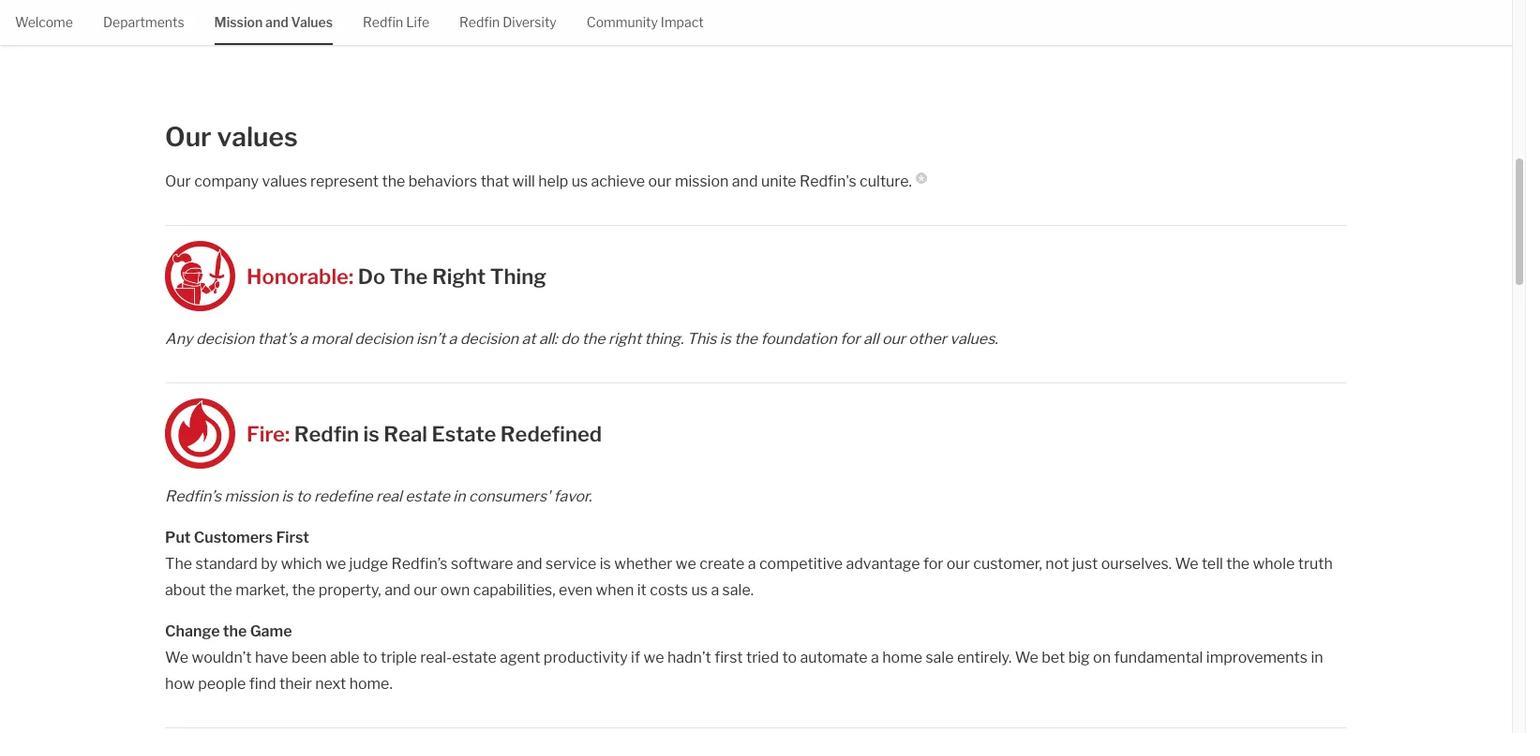 Task type: vqa. For each thing, say whether or not it's contained in the screenshot.
Ask a question to the top
no



Task type: describe. For each thing, give the bounding box(es) containing it.
thing
[[490, 264, 547, 288]]

by
[[261, 555, 278, 573]]

impact
[[661, 14, 704, 30]]

redfin's
[[800, 173, 857, 190]]

that
[[481, 173, 509, 190]]

the inside change the game we wouldn't have been able to triple real-estate agent productivity if we hadn't first tried to automate a home sale entirely. we bet big on fundamental improvements in how people find their next home.
[[223, 623, 247, 640]]

home.
[[349, 675, 393, 693]]

capabilities,
[[473, 581, 556, 599]]

0 horizontal spatial in
[[453, 488, 466, 505]]

welcome
[[15, 14, 73, 30]]

community impact
[[587, 14, 704, 30]]

1 horizontal spatial to
[[363, 649, 377, 667]]

community
[[587, 14, 658, 30]]

redfin diversity link
[[459, 0, 557, 43]]

service
[[546, 555, 597, 573]]

represent
[[310, 173, 379, 190]]

our values
[[165, 121, 298, 153]]

property,
[[318, 581, 381, 599]]

departments
[[103, 14, 184, 30]]

welcome link
[[15, 0, 73, 43]]

redfin for redfin diversity
[[459, 14, 500, 30]]

any decision that's a moral decision isn't a decision at all: do the right thing. this is the foundation for all our other values.
[[165, 330, 998, 348]]

0 horizontal spatial to
[[296, 488, 311, 505]]

do
[[561, 330, 579, 348]]

even
[[559, 581, 593, 599]]

the right tell
[[1227, 555, 1250, 573]]

next
[[315, 675, 346, 693]]

change
[[165, 623, 220, 640]]

agent
[[500, 649, 540, 667]]

people
[[198, 675, 246, 693]]

own
[[440, 581, 470, 599]]

consumers'
[[469, 488, 550, 505]]

just
[[1072, 555, 1098, 573]]

advantage
[[846, 555, 920, 573]]

1 decision from the left
[[196, 330, 254, 348]]

been
[[292, 649, 327, 667]]

0 vertical spatial values
[[217, 121, 298, 153]]

a up sale.
[[748, 555, 756, 573]]

this
[[687, 330, 717, 348]]

values.
[[950, 330, 998, 348]]

and left values
[[265, 14, 288, 30]]

all
[[864, 330, 879, 348]]

bet
[[1042, 649, 1065, 667]]

foundation
[[761, 330, 837, 348]]

redfin's mission is to redefine real estate in consumers' favor.
[[165, 488, 592, 505]]

standard
[[195, 555, 258, 573]]

entirely.
[[957, 649, 1012, 667]]

mission and values link
[[214, 0, 333, 43]]

fire: redfin is real estate redefined
[[247, 421, 602, 446]]

behaviors
[[409, 173, 477, 190]]

the right the this
[[734, 330, 758, 348]]

is right the this
[[720, 330, 731, 348]]

0 horizontal spatial redfin's
[[165, 488, 221, 505]]

first
[[715, 649, 743, 667]]

0 vertical spatial mission
[[675, 173, 729, 190]]

is inside put customers first the standard by which we judge redfin's software and service is whether we create a competitive advantage for our customer, not just ourselves. we tell the whole truth about the market, the property, and our own capabilities, even when it costs us a sale.
[[600, 555, 611, 573]]

whether
[[614, 555, 673, 573]]

we inside put customers first the standard by which we judge redfin's software and service is whether we create a competitive advantage for our customer, not just ourselves. we tell the whole truth about the market, the property, and our own capabilities, even when it costs us a sale.
[[1175, 555, 1199, 573]]

the down standard
[[209, 581, 232, 599]]

life
[[406, 14, 429, 30]]

values
[[291, 14, 333, 30]]

help
[[538, 173, 568, 190]]

diversity
[[503, 14, 557, 30]]

and left unite
[[732, 173, 758, 190]]

game
[[250, 623, 292, 640]]

redefine
[[314, 488, 373, 505]]

a inside change the game we wouldn't have been able to triple real-estate agent productivity if we hadn't first tried to automate a home sale entirely. we bet big on fundamental improvements in how people find their next home.
[[871, 649, 879, 667]]

sale.
[[722, 581, 754, 599]]

home
[[882, 649, 923, 667]]

mission and values
[[214, 14, 333, 30]]

0 vertical spatial the
[[390, 264, 428, 288]]

moral
[[311, 330, 351, 348]]

market,
[[236, 581, 289, 599]]

right
[[608, 330, 641, 348]]

on
[[1093, 649, 1111, 667]]

in inside change the game we wouldn't have been able to triple real-estate agent productivity if we hadn't first tried to automate a home sale entirely. we bet big on fundamental improvements in how people find their next home.
[[1311, 649, 1323, 667]]

about
[[165, 581, 206, 599]]

a left sale.
[[711, 581, 719, 599]]

disclaimer image
[[916, 173, 927, 184]]

our for our company values represent the behaviors that will help us achieve our mission and unite redfin's culture.
[[165, 173, 191, 190]]

our right the all
[[882, 330, 906, 348]]

which
[[281, 555, 322, 573]]

estate inside change the game we wouldn't have been able to triple real-estate agent productivity if we hadn't first tried to automate a home sale entirely. we bet big on fundamental improvements in how people find their next home.
[[452, 649, 497, 667]]

isn't
[[416, 330, 445, 348]]

hadn't
[[667, 649, 711, 667]]

whole
[[1253, 555, 1295, 573]]

culture.
[[860, 173, 912, 190]]

redfin diversity
[[459, 14, 557, 30]]

competitive
[[759, 555, 843, 573]]

3 decision from the left
[[460, 330, 519, 348]]

honorable: do the right thing
[[247, 264, 547, 288]]

change the game we wouldn't have been able to triple real-estate agent productivity if we hadn't first tried to automate a home sale entirely. we bet big on fundamental improvements in how people find their next home.
[[165, 623, 1323, 693]]

put
[[165, 529, 191, 547]]

find
[[249, 675, 276, 693]]

mission
[[214, 14, 263, 30]]

2 horizontal spatial to
[[782, 649, 797, 667]]

costs
[[650, 581, 688, 599]]

when
[[596, 581, 634, 599]]



Task type: locate. For each thing, give the bounding box(es) containing it.
estate right real
[[405, 488, 450, 505]]

for left the all
[[840, 330, 860, 348]]

big
[[1068, 649, 1090, 667]]

1 our from the top
[[165, 121, 212, 153]]

0 horizontal spatial we
[[325, 555, 346, 573]]

our left customer,
[[947, 555, 970, 573]]

1 horizontal spatial we
[[1015, 649, 1039, 667]]

for
[[840, 330, 860, 348], [923, 555, 944, 573]]

in
[[453, 488, 466, 505], [1311, 649, 1323, 667]]

redfin's up put
[[165, 488, 221, 505]]

1 vertical spatial mission
[[225, 488, 278, 505]]

2 horizontal spatial we
[[1175, 555, 1199, 573]]

1 horizontal spatial mission
[[675, 173, 729, 190]]

honorable:
[[247, 264, 354, 288]]

redfin's up own
[[391, 555, 448, 573]]

we right if
[[644, 649, 664, 667]]

a left home at the right bottom of page
[[871, 649, 879, 667]]

not
[[1046, 555, 1069, 573]]

mission
[[675, 173, 729, 190], [225, 488, 278, 505]]

the right do on the left of page
[[390, 264, 428, 288]]

1 horizontal spatial decision
[[355, 330, 413, 348]]

fundamental
[[1114, 649, 1203, 667]]

0 horizontal spatial estate
[[405, 488, 450, 505]]

community impact link
[[587, 0, 704, 43]]

customer,
[[973, 555, 1042, 573]]

1 horizontal spatial redfin
[[363, 14, 403, 30]]

2 our from the top
[[165, 173, 191, 190]]

redfin left diversity
[[459, 14, 500, 30]]

1 vertical spatial the
[[165, 555, 192, 573]]

our up company
[[165, 121, 212, 153]]

our
[[165, 121, 212, 153], [165, 173, 191, 190]]

2 horizontal spatial redfin
[[459, 14, 500, 30]]

real
[[384, 421, 427, 446]]

mission left unite
[[675, 173, 729, 190]]

1 horizontal spatial redfin's
[[391, 555, 448, 573]]

productivity
[[544, 649, 628, 667]]

1 vertical spatial redfin's
[[391, 555, 448, 573]]

2 horizontal spatial we
[[676, 555, 697, 573]]

estate
[[405, 488, 450, 505], [452, 649, 497, 667]]

we
[[1175, 555, 1199, 573], [165, 649, 188, 667], [1015, 649, 1039, 667]]

the up wouldn't
[[223, 623, 247, 640]]

to right tried
[[782, 649, 797, 667]]

at
[[522, 330, 536, 348]]

0 vertical spatial for
[[840, 330, 860, 348]]

estate left agent
[[452, 649, 497, 667]]

0 horizontal spatial we
[[165, 649, 188, 667]]

we up how
[[165, 649, 188, 667]]

us right 'costs'
[[691, 581, 708, 599]]

2 decision from the left
[[355, 330, 413, 348]]

0 horizontal spatial redfin
[[294, 421, 359, 446]]

we inside change the game we wouldn't have been able to triple real-estate agent productivity if we hadn't first tried to automate a home sale entirely. we bet big on fundamental improvements in how people find their next home.
[[644, 649, 664, 667]]

0 vertical spatial us
[[572, 173, 588, 190]]

1 vertical spatial values
[[262, 173, 307, 190]]

create
[[700, 555, 745, 573]]

the down put
[[165, 555, 192, 573]]

for right advantage
[[923, 555, 944, 573]]

1 horizontal spatial estate
[[452, 649, 497, 667]]

decision left at
[[460, 330, 519, 348]]

us inside put customers first the standard by which we judge redfin's software and service is whether we create a competitive advantage for our customer, not just ourselves. we tell the whole truth about the market, the property, and our own capabilities, even when it costs us a sale.
[[691, 581, 708, 599]]

we for agent
[[644, 649, 664, 667]]

us right help
[[572, 173, 588, 190]]

for inside put customers first the standard by which we judge redfin's software and service is whether we create a competitive advantage for our customer, not just ourselves. we tell the whole truth about the market, the property, and our own capabilities, even when it costs us a sale.
[[923, 555, 944, 573]]

in left consumers'
[[453, 488, 466, 505]]

is up when
[[600, 555, 611, 573]]

us
[[572, 173, 588, 190], [691, 581, 708, 599]]

achieve
[[591, 173, 645, 190]]

customers
[[194, 529, 273, 547]]

0 horizontal spatial decision
[[196, 330, 254, 348]]

first
[[276, 529, 309, 547]]

redfin's inside put customers first the standard by which we judge redfin's software and service is whether we create a competitive advantage for our customer, not just ourselves. we tell the whole truth about the market, the property, and our own capabilities, even when it costs us a sale.
[[391, 555, 448, 573]]

1 horizontal spatial the
[[390, 264, 428, 288]]

if
[[631, 649, 640, 667]]

fire image
[[165, 398, 235, 469]]

our left company
[[165, 173, 191, 190]]

decision right any
[[196, 330, 254, 348]]

1 horizontal spatial us
[[691, 581, 708, 599]]

we
[[325, 555, 346, 573], [676, 555, 697, 573], [644, 649, 664, 667]]

0 horizontal spatial for
[[840, 330, 860, 348]]

company
[[194, 173, 259, 190]]

is up first
[[282, 488, 293, 505]]

the right 'do'
[[582, 330, 605, 348]]

our left own
[[414, 581, 437, 599]]

it
[[637, 581, 647, 599]]

we left bet
[[1015, 649, 1039, 667]]

real
[[376, 488, 402, 505]]

software
[[451, 555, 513, 573]]

0 vertical spatial in
[[453, 488, 466, 505]]

our
[[648, 173, 672, 190], [882, 330, 906, 348], [947, 555, 970, 573], [414, 581, 437, 599]]

tell
[[1202, 555, 1223, 573]]

how
[[165, 675, 195, 693]]

truth
[[1298, 555, 1333, 573]]

1 vertical spatial in
[[1311, 649, 1323, 667]]

decision
[[196, 330, 254, 348], [355, 330, 413, 348], [460, 330, 519, 348]]

is
[[720, 330, 731, 348], [363, 421, 380, 446], [282, 488, 293, 505], [600, 555, 611, 573]]

0 horizontal spatial us
[[572, 173, 588, 190]]

1 vertical spatial for
[[923, 555, 944, 573]]

ourselves.
[[1101, 555, 1172, 573]]

favor.
[[554, 488, 592, 505]]

0 horizontal spatial mission
[[225, 488, 278, 505]]

sale
[[926, 649, 954, 667]]

0 horizontal spatial the
[[165, 555, 192, 573]]

2 horizontal spatial decision
[[460, 330, 519, 348]]

values up company
[[217, 121, 298, 153]]

0 vertical spatial redfin's
[[165, 488, 221, 505]]

1 vertical spatial us
[[691, 581, 708, 599]]

estate
[[432, 421, 496, 446]]

redfin
[[363, 14, 403, 30], [459, 14, 500, 30], [294, 421, 359, 446]]

in right improvements
[[1311, 649, 1323, 667]]

unite
[[761, 173, 797, 190]]

do
[[358, 264, 386, 288]]

we left tell
[[1175, 555, 1199, 573]]

we up property,
[[325, 555, 346, 573]]

1 vertical spatial our
[[165, 173, 191, 190]]

1 horizontal spatial for
[[923, 555, 944, 573]]

fire:
[[247, 421, 290, 446]]

and up capabilities,
[[517, 555, 543, 573]]

1 horizontal spatial in
[[1311, 649, 1323, 667]]

redfin right 'fire:'
[[294, 421, 359, 446]]

our for our values
[[165, 121, 212, 153]]

the
[[382, 173, 405, 190], [582, 330, 605, 348], [734, 330, 758, 348], [1227, 555, 1250, 573], [209, 581, 232, 599], [292, 581, 315, 599], [223, 623, 247, 640]]

is left real
[[363, 421, 380, 446]]

their
[[279, 675, 312, 693]]

a right that's
[[300, 330, 308, 348]]

our company values represent the behaviors that will help us achieve our mission and unite redfin's culture.
[[165, 173, 912, 190]]

1 vertical spatial estate
[[452, 649, 497, 667]]

the
[[390, 264, 428, 288], [165, 555, 192, 573]]

automate
[[800, 649, 868, 667]]

redfin inside 'link'
[[363, 14, 403, 30]]

redfin for redfin life
[[363, 14, 403, 30]]

that's
[[258, 330, 297, 348]]

to left "redefine"
[[296, 488, 311, 505]]

all:
[[539, 330, 558, 348]]

0 vertical spatial our
[[165, 121, 212, 153]]

a right isn't on the top of the page
[[449, 330, 457, 348]]

knight holding a sword image
[[165, 241, 235, 311]]

mission up customers
[[225, 488, 278, 505]]

0 vertical spatial estate
[[405, 488, 450, 505]]

real-
[[420, 649, 452, 667]]

we up 'costs'
[[676, 555, 697, 573]]

judge
[[349, 555, 388, 573]]

improvements
[[1207, 649, 1308, 667]]

to right able
[[363, 649, 377, 667]]

thing.
[[645, 330, 684, 348]]

the down which
[[292, 581, 315, 599]]

and down judge
[[385, 581, 411, 599]]

we for service
[[676, 555, 697, 573]]

redfin life link
[[363, 0, 429, 43]]

values right company
[[262, 173, 307, 190]]

1 horizontal spatial we
[[644, 649, 664, 667]]

the inside put customers first the standard by which we judge redfin's software and service is whether we create a competitive advantage for our customer, not just ourselves. we tell the whole truth about the market, the property, and our own capabilities, even when it costs us a sale.
[[165, 555, 192, 573]]

have
[[255, 649, 288, 667]]

redfin left the life
[[363, 14, 403, 30]]

put customers first the standard by which we judge redfin's software and service is whether we create a competitive advantage for our customer, not just ourselves. we tell the whole truth about the market, the property, and our own capabilities, even when it costs us a sale.
[[165, 529, 1333, 599]]

the right represent
[[382, 173, 405, 190]]

triple
[[381, 649, 417, 667]]

our right achieve
[[648, 173, 672, 190]]

decision left isn't on the top of the page
[[355, 330, 413, 348]]

a
[[300, 330, 308, 348], [449, 330, 457, 348], [748, 555, 756, 573], [711, 581, 719, 599], [871, 649, 879, 667]]

any
[[165, 330, 193, 348]]

tried
[[746, 649, 779, 667]]

will
[[512, 173, 535, 190]]



